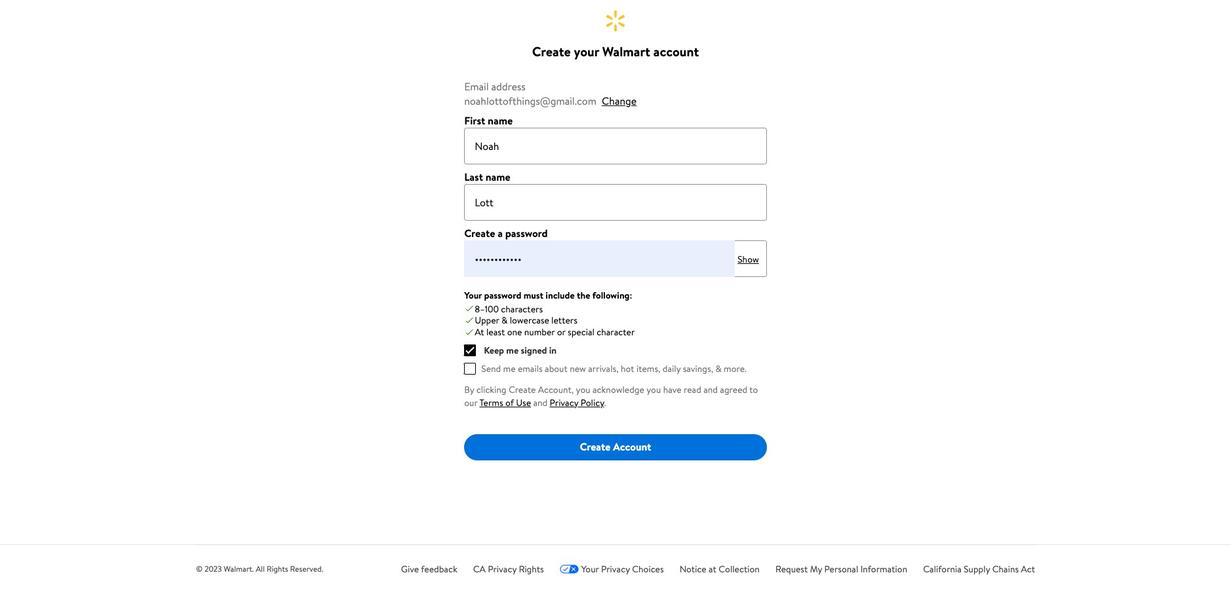 Task type: locate. For each thing, give the bounding box(es) containing it.
following:
[[593, 289, 633, 303]]

First name text field
[[464, 128, 767, 165]]

terms
[[480, 396, 503, 410]]

2 horizontal spatial privacy
[[601, 563, 630, 576]]

privacy for ca privacy rights
[[488, 563, 517, 576]]

1 horizontal spatial your
[[582, 563, 599, 576]]

give feedback button
[[401, 563, 458, 577]]

create down emails
[[509, 383, 536, 396]]

email
[[464, 80, 489, 94]]

give
[[401, 563, 419, 576]]

change link
[[602, 94, 637, 108]]

rights
[[519, 563, 544, 576], [267, 564, 288, 575]]

2023
[[205, 564, 222, 575]]

you
[[576, 383, 591, 396], [647, 383, 661, 396]]

my
[[810, 563, 823, 576]]

name for last name
[[486, 170, 511, 185]]

notice at collection
[[680, 563, 760, 576]]

1 horizontal spatial privacy
[[550, 396, 579, 410]]

me down one
[[506, 344, 519, 357]]

savings,
[[683, 362, 714, 375]]

by
[[464, 383, 474, 396]]

and right read
[[704, 383, 718, 396]]

criteria met image
[[464, 316, 475, 326], [464, 327, 475, 338]]

1 vertical spatial your
[[582, 563, 599, 576]]

1 horizontal spatial &
[[716, 362, 722, 375]]

Keep me signed in checkbox
[[464, 339, 476, 351]]

0 horizontal spatial your
[[464, 289, 482, 303]]

password up "8–100 characters"
[[484, 289, 522, 303]]

0 horizontal spatial privacy
[[488, 563, 517, 576]]

create left the a
[[464, 227, 495, 241]]

you left have
[[647, 383, 661, 396]]

password
[[505, 227, 548, 241], [484, 289, 522, 303]]

1 criteria met image from the top
[[464, 316, 475, 326]]

act
[[1021, 563, 1036, 576]]

more.
[[724, 362, 747, 375]]

0 vertical spatial name
[[488, 114, 513, 128]]

first name
[[464, 114, 513, 128]]

use
[[516, 396, 531, 410]]

privacy choices icon image
[[560, 565, 579, 574]]

create for create a password
[[464, 227, 495, 241]]

account
[[654, 43, 699, 60]]

rights left privacy choices icon
[[519, 563, 544, 576]]

signed
[[521, 344, 547, 357]]

you down "new"
[[576, 383, 591, 396]]

privacy for your privacy choices
[[601, 563, 630, 576]]

daily
[[663, 362, 681, 375]]

1 vertical spatial &
[[716, 362, 722, 375]]

1 vertical spatial password
[[484, 289, 522, 303]]

character
[[597, 326, 635, 339]]

your privacy choices
[[582, 563, 664, 576]]

0 vertical spatial criteria met image
[[464, 316, 475, 326]]

privacy left choices
[[601, 563, 630, 576]]

your for your privacy choices
[[582, 563, 599, 576]]

create left your
[[532, 43, 571, 60]]

criteria met image for at
[[464, 327, 475, 338]]

policy
[[581, 396, 604, 410]]

last name
[[464, 170, 511, 185]]

8–100
[[475, 303, 499, 316]]

create a password
[[464, 227, 548, 241]]

walmart. save money. live better. home page image
[[606, 10, 625, 31]]

me for send
[[503, 362, 516, 375]]

1 vertical spatial name
[[486, 170, 511, 185]]

and right use
[[533, 396, 548, 410]]

terms of use and privacy policy .
[[480, 396, 606, 410]]

notice
[[680, 563, 707, 576]]

all
[[256, 564, 265, 575]]

name
[[488, 114, 513, 128], [486, 170, 511, 185]]

criteria met image up keep me signed in checkbox on the bottom left of the page
[[464, 327, 475, 338]]

create
[[532, 43, 571, 60], [464, 227, 495, 241], [509, 383, 536, 396], [580, 440, 611, 455]]

one
[[507, 326, 522, 339]]

at least one number or special character
[[475, 326, 635, 339]]

0 vertical spatial me
[[506, 344, 519, 357]]

Create a password password field
[[464, 241, 735, 278]]

your password must include the following:
[[464, 289, 633, 303]]

characters
[[501, 303, 543, 316]]

terms of use link
[[480, 396, 531, 410]]

create for create account
[[580, 440, 611, 455]]

of
[[506, 396, 514, 410]]

privacy left policy
[[550, 396, 579, 410]]

clicking
[[477, 383, 507, 396]]

ca privacy rights link
[[473, 563, 544, 576]]

create left 'account'
[[580, 440, 611, 455]]

0 horizontal spatial you
[[576, 383, 591, 396]]

your for your password must include the following:
[[464, 289, 482, 303]]

1 horizontal spatial you
[[647, 383, 661, 396]]

& left more.
[[716, 362, 722, 375]]

your up criteria met icon
[[464, 289, 482, 303]]

account,
[[538, 383, 574, 396]]

name right 'first'
[[488, 114, 513, 128]]

&
[[502, 314, 508, 327], [716, 362, 722, 375]]

me for keep
[[506, 344, 519, 357]]

1 horizontal spatial and
[[704, 383, 718, 396]]

have
[[663, 383, 682, 396]]

name right last
[[486, 170, 511, 185]]

keep me signed in
[[484, 344, 557, 357]]

create account button
[[464, 434, 767, 461]]

1 vertical spatial criteria met image
[[464, 327, 475, 338]]

1 you from the left
[[576, 383, 591, 396]]

criteria met image down criteria met icon
[[464, 316, 475, 326]]

create inside 'create account' button
[[580, 440, 611, 455]]

0 horizontal spatial &
[[502, 314, 508, 327]]

upper
[[475, 314, 500, 327]]

0 vertical spatial your
[[464, 289, 482, 303]]

chains
[[993, 563, 1019, 576]]

privacy right ca
[[488, 563, 517, 576]]

send me emails about new arrivals, hot items, daily savings, & more.
[[482, 362, 747, 375]]

our
[[464, 396, 478, 410]]

notice at collection link
[[680, 563, 760, 576]]

privacy
[[550, 396, 579, 410], [488, 563, 517, 576], [601, 563, 630, 576]]

hot
[[621, 362, 635, 375]]

acknowledge
[[593, 383, 645, 396]]

your right privacy choices icon
[[582, 563, 599, 576]]

request my personal information link
[[776, 563, 908, 576]]

1 vertical spatial me
[[503, 362, 516, 375]]

Last name text field
[[464, 185, 767, 221]]

upper & lowercase letters
[[475, 314, 578, 327]]

me right send
[[503, 362, 516, 375]]

agreed
[[720, 383, 748, 396]]

name for first name
[[488, 114, 513, 128]]

2 criteria met image from the top
[[464, 327, 475, 338]]

©
[[196, 564, 203, 575]]

& right upper
[[502, 314, 508, 327]]

least
[[487, 326, 505, 339]]

letters
[[552, 314, 578, 327]]

create your walmart account
[[532, 43, 699, 60]]

address
[[491, 80, 526, 94]]

password right the a
[[505, 227, 548, 241]]

create inside the by clicking create account, you acknowledge you have read and agreed to our
[[509, 383, 536, 396]]

criteria met image for upper
[[464, 316, 475, 326]]

rights right 'all'
[[267, 564, 288, 575]]



Task type: vqa. For each thing, say whether or not it's contained in the screenshot.
second criteria met icon from the bottom
yes



Task type: describe. For each thing, give the bounding box(es) containing it.
about
[[545, 362, 568, 375]]

at
[[709, 563, 717, 576]]

create for create your walmart account
[[532, 43, 571, 60]]

reserved.
[[290, 564, 323, 575]]

california supply chains act
[[924, 563, 1036, 576]]

your privacy choices link
[[560, 563, 664, 576]]

at
[[475, 326, 484, 339]]

the
[[577, 289, 590, 303]]

choices
[[632, 563, 664, 576]]

last name element
[[464, 170, 511, 185]]

noahlottofthings@gmail.com
[[464, 94, 597, 108]]

your
[[574, 43, 599, 60]]

california supply chains act link
[[924, 563, 1036, 576]]

request my personal information
[[776, 563, 908, 576]]

new
[[570, 362, 586, 375]]

privacy policy link
[[550, 396, 604, 410]]

and inside the by clicking create account, you acknowledge you have read and agreed to our
[[704, 383, 718, 396]]

last
[[464, 170, 483, 185]]

ca privacy rights
[[473, 563, 544, 576]]

© 2023 walmart. all rights reserved.
[[196, 564, 323, 575]]

feedback
[[421, 563, 458, 576]]

request
[[776, 563, 808, 576]]

ca
[[473, 563, 486, 576]]

show button
[[738, 253, 759, 267]]

read
[[684, 383, 702, 396]]

california
[[924, 563, 962, 576]]

email address noahlottofthings@gmail.com change
[[464, 80, 637, 108]]

criteria met image
[[464, 304, 475, 314]]

lowercase
[[510, 314, 549, 327]]

0 vertical spatial &
[[502, 314, 508, 327]]

personal
[[825, 563, 859, 576]]

Send me emails about new arrivals, hot items, daily savings, & more. checkbox
[[464, 363, 476, 375]]

first name element
[[464, 114, 513, 128]]

send
[[482, 362, 501, 375]]

number
[[524, 326, 555, 339]]

8–100 characters
[[475, 303, 543, 316]]

1 horizontal spatial rights
[[519, 563, 544, 576]]

emails
[[518, 362, 543, 375]]

collection
[[719, 563, 760, 576]]

or
[[557, 326, 566, 339]]

supply
[[964, 563, 990, 576]]

give feedback
[[401, 563, 458, 576]]

0 horizontal spatial and
[[533, 396, 548, 410]]

include
[[546, 289, 575, 303]]

walmart.
[[224, 564, 254, 575]]

walmart
[[603, 43, 651, 60]]

account
[[613, 440, 652, 455]]

information
[[861, 563, 908, 576]]

change
[[602, 94, 637, 108]]

must
[[524, 289, 544, 303]]

first
[[464, 114, 485, 128]]

to
[[750, 383, 758, 396]]

by clicking create account, you acknowledge you have read and agreed to our
[[464, 383, 758, 410]]

keep
[[484, 344, 504, 357]]

arrivals,
[[588, 362, 619, 375]]

.
[[604, 396, 606, 410]]

0 horizontal spatial rights
[[267, 564, 288, 575]]

create account
[[580, 440, 652, 455]]

0 vertical spatial password
[[505, 227, 548, 241]]

a
[[498, 227, 503, 241]]

in
[[549, 344, 557, 357]]

special
[[568, 326, 595, 339]]

items,
[[637, 362, 661, 375]]

2 you from the left
[[647, 383, 661, 396]]

show
[[738, 253, 759, 267]]



